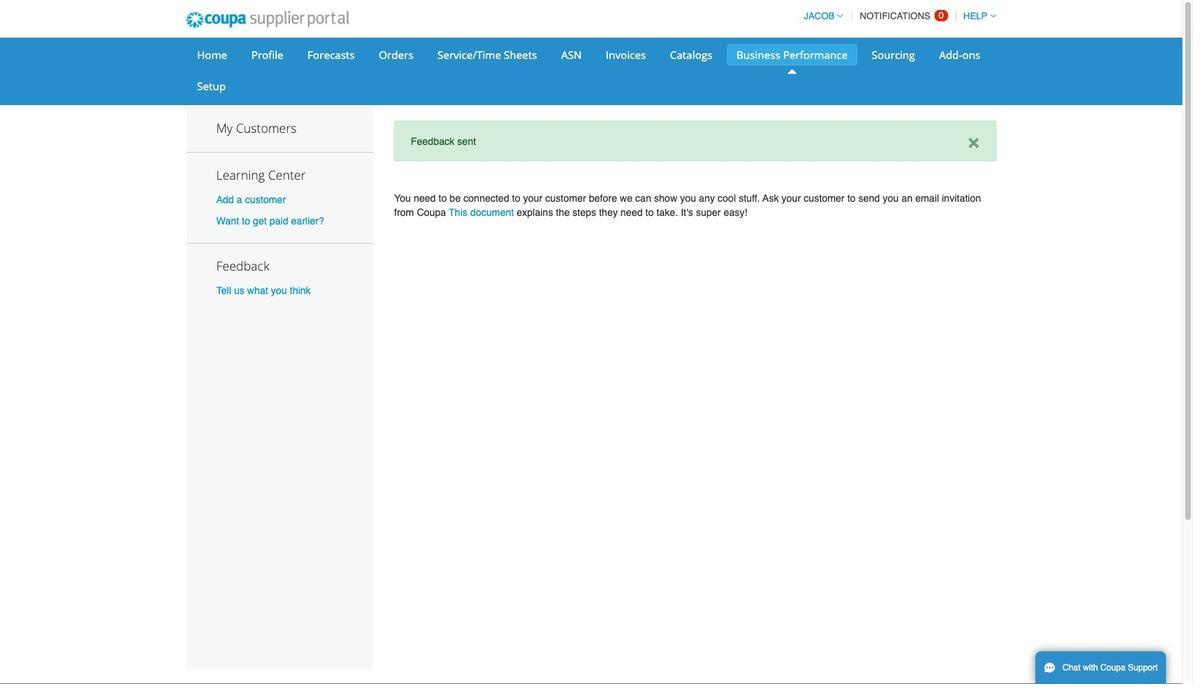 Task type: vqa. For each thing, say whether or not it's contained in the screenshot.
Coupa Supplier Portal image at the left
yes



Task type: locate. For each thing, give the bounding box(es) containing it.
coupa supplier portal image
[[176, 2, 359, 38]]

navigation
[[798, 2, 997, 30]]



